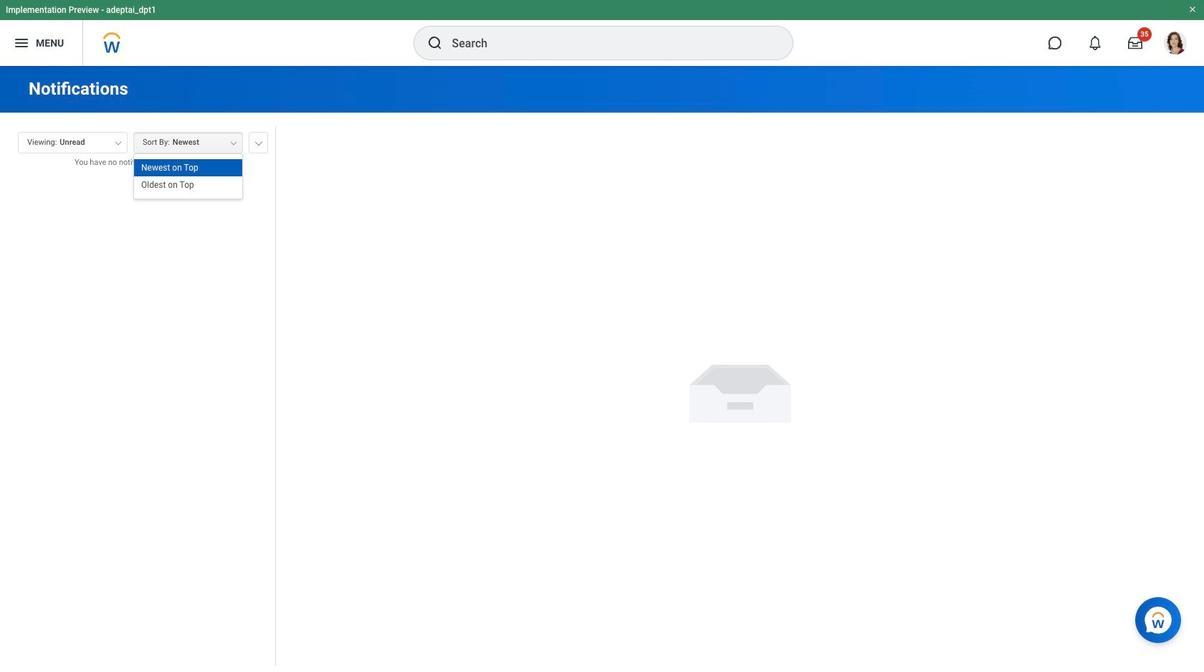 Task type: locate. For each thing, give the bounding box(es) containing it.
inbox large image
[[1129, 36, 1143, 50]]

tab panel
[[0, 125, 275, 666]]

main content
[[0, 66, 1205, 666]]

banner
[[0, 0, 1205, 66]]

notifications large image
[[1089, 36, 1103, 50]]

search image
[[426, 34, 444, 52]]



Task type: vqa. For each thing, say whether or not it's contained in the screenshot.
justify icon
yes



Task type: describe. For each thing, give the bounding box(es) containing it.
Search Workday  search field
[[452, 27, 763, 59]]

close environment banner image
[[1189, 5, 1198, 14]]

sort by list box
[[134, 159, 242, 194]]

justify image
[[13, 34, 30, 52]]

reading pane region
[[276, 113, 1205, 666]]

inbox items list box
[[0, 179, 275, 666]]

profile logan mcneil image
[[1165, 32, 1187, 57]]

more image
[[255, 138, 263, 146]]



